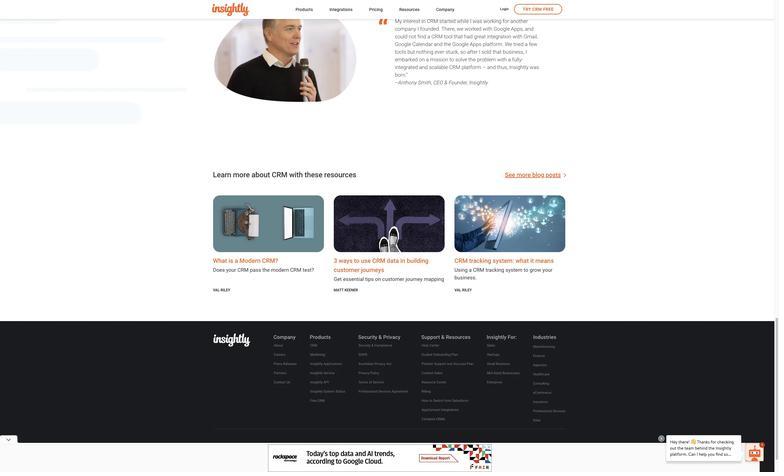 Task type: locate. For each thing, give the bounding box(es) containing it.
customer down 3 ways to use crm data in building customer journeys link
[[382, 277, 404, 283]]

google down could
[[395, 41, 411, 47]]

1 vertical spatial insightly logo link
[[213, 334, 250, 348]]

in up founded.
[[422, 18, 426, 24]]

0 vertical spatial support
[[421, 335, 440, 341]]

insightly api
[[310, 381, 329, 385]]

0 vertical spatial service
[[324, 372, 335, 376]]

plan right success
[[467, 363, 474, 367]]

support inside "link"
[[434, 363, 446, 367]]

login link
[[500, 7, 509, 12]]

founded.
[[420, 26, 440, 32]]

center right help
[[430, 344, 439, 348]]

1 horizontal spatial plan
[[467, 363, 474, 367]]

1 horizontal spatial try
[[523, 7, 531, 12]]

that down platform. at right top
[[493, 49, 502, 55]]

appconnect up compare
[[422, 409, 440, 413]]

0 vertical spatial security
[[358, 335, 377, 341]]

copyright © 2023 insightly, inc.
[[277, 446, 327, 450]]

1 horizontal spatial google
[[453, 41, 469, 47]]

customer down ways
[[334, 267, 360, 274]]

0 vertical spatial free
[[543, 7, 554, 12]]

resources up onboarding
[[446, 335, 471, 341]]

contact down premier
[[422, 372, 434, 376]]

0 vertical spatial professional
[[359, 390, 378, 394]]

business.
[[455, 275, 477, 281]]

0 horizontal spatial policy
[[370, 372, 379, 376]]

0 horizontal spatial was
[[473, 18, 482, 24]]

to inside the crm tracking system: what it means using a crm tracking system to grow your business.
[[524, 267, 529, 274]]

1 horizontal spatial policy
[[511, 446, 521, 450]]

1 vertical spatial integrations
[[441, 409, 459, 413]]

youtube image
[[241, 445, 249, 451]]

fully-
[[512, 57, 523, 63]]

& left 'compliance' in the bottom of the page
[[372, 344, 374, 348]]

to left grow
[[524, 267, 529, 274]]

terms down australian
[[359, 381, 368, 385]]

security
[[358, 335, 377, 341], [359, 344, 371, 348]]

appconnect integrations link
[[421, 407, 459, 414]]

1 your from the left
[[226, 267, 236, 274]]

contact us
[[274, 381, 290, 385]]

success
[[454, 363, 466, 367]]

sales
[[487, 344, 495, 348], [434, 372, 443, 376]]

val down business.
[[455, 289, 461, 293]]

help center link
[[421, 343, 440, 350]]

val riley down does
[[213, 289, 230, 293]]

0 horizontal spatial privacy policy link
[[358, 371, 380, 377]]

riley down does
[[221, 289, 230, 293]]

1 vertical spatial free
[[310, 399, 317, 403]]

1 vertical spatial services
[[553, 410, 566, 414]]

0 vertical spatial policy
[[370, 372, 379, 376]]

resources link
[[399, 6, 420, 14]]

1 vertical spatial terms of service link
[[445, 446, 474, 451]]

us
[[287, 381, 290, 385]]

means
[[536, 258, 554, 265]]

2 riley from the left
[[462, 289, 472, 293]]

in
[[422, 18, 426, 24], [401, 258, 405, 265]]

val riley
[[213, 289, 230, 293], [455, 289, 472, 293]]

0 horizontal spatial terms
[[359, 381, 368, 385]]

gmail,
[[524, 34, 538, 40]]

0 horizontal spatial riley
[[221, 289, 230, 293]]

there,
[[442, 26, 456, 32]]

that down we
[[454, 34, 463, 40]]

0 horizontal spatial terms of service link
[[358, 380, 384, 387]]

platform
[[462, 64, 481, 70]]

your down means
[[543, 267, 553, 274]]

see more blog posts
[[505, 172, 561, 179]]

and right – on the right
[[487, 64, 496, 70]]

another
[[511, 18, 528, 24]]

i right while
[[470, 18, 472, 24]]

professional down insurance link
[[533, 410, 552, 414]]

1 val riley from the left
[[213, 289, 230, 293]]

val for crm
[[455, 289, 461, 293]]

insightly api link
[[310, 380, 329, 387]]

try crm free
[[523, 7, 554, 12]]

val riley down business.
[[455, 289, 472, 293]]

2 your from the left
[[543, 267, 553, 274]]

1 vertical spatial company
[[274, 335, 296, 341]]

1 horizontal spatial company
[[436, 7, 455, 12]]

0 horizontal spatial val
[[213, 289, 220, 293]]

0 horizontal spatial more
[[233, 171, 250, 179]]

0 vertical spatial the
[[444, 41, 451, 47]]

0 vertical spatial in
[[422, 18, 426, 24]]

inc.
[[321, 446, 327, 450]]

0 vertical spatial try
[[523, 7, 531, 12]]

google up integration
[[494, 26, 510, 32]]

1 horizontal spatial resources
[[446, 335, 471, 341]]

small
[[487, 363, 496, 367]]

policy for the bottom privacy policy link
[[511, 446, 521, 450]]

1 horizontal spatial of
[[457, 446, 460, 450]]

salesforce
[[452, 399, 468, 403]]

0 horizontal spatial services
[[378, 390, 391, 394]]

resource
[[422, 381, 436, 385]]

1 horizontal spatial integrations
[[441, 409, 459, 413]]

healthcare link
[[533, 372, 550, 379]]

val down does
[[213, 289, 220, 293]]

compliance
[[375, 344, 392, 348]]

1 vertical spatial the
[[469, 57, 476, 63]]

sitemap
[[352, 446, 366, 450]]

more right the learn
[[233, 171, 250, 179]]

210226 build customer journeys feature insightly blog image
[[334, 196, 445, 253]]

mid-sized businesses link
[[487, 371, 520, 377]]

0 horizontal spatial that
[[454, 34, 463, 40]]

crm inside 3 ways to use crm data in building customer journeys get essential tips on customer journey mapping
[[372, 258, 386, 265]]

system
[[506, 267, 523, 274]]

try for try insightly free
[[395, 446, 400, 450]]

thus,
[[497, 64, 508, 70]]

careers link
[[274, 352, 286, 359]]

0 horizontal spatial free
[[310, 399, 317, 403]]

marketing
[[310, 353, 325, 357]]

0 horizontal spatial contact
[[274, 381, 286, 385]]

services inside professional services agreement link
[[378, 390, 391, 394]]

0 vertical spatial on
[[419, 57, 425, 63]]

0 vertical spatial resources
[[399, 7, 420, 12]]

security up gdpr
[[359, 344, 371, 348]]

center right resource
[[437, 381, 447, 385]]

1 horizontal spatial appconnect
[[422, 409, 440, 413]]

try
[[523, 7, 531, 12], [395, 446, 400, 450]]

manufacturing
[[533, 345, 555, 349]]

insightly logo image
[[212, 3, 249, 16], [213, 334, 250, 347]]

1 vertical spatial privacy policy link
[[498, 446, 522, 451]]

tips
[[365, 277, 374, 283]]

terms down crms
[[445, 446, 456, 450]]

stylized image of a crm tracking system - small image
[[455, 196, 566, 253]]

0 horizontal spatial the
[[262, 267, 270, 274]]

of for the leftmost terms of service link
[[369, 381, 372, 385]]

appconnect up "insightly service"
[[324, 363, 342, 367]]

2 val riley from the left
[[455, 289, 472, 293]]

services for professional services agreement
[[378, 390, 391, 394]]

center
[[430, 344, 439, 348], [437, 381, 447, 385]]

test?
[[303, 267, 314, 274]]

1 vertical spatial center
[[437, 381, 447, 385]]

1 horizontal spatial terms of service link
[[445, 446, 474, 451]]

and
[[525, 26, 534, 32], [434, 41, 443, 47], [419, 64, 428, 70], [487, 64, 496, 70], [447, 363, 453, 367]]

2 horizontal spatial service
[[461, 446, 474, 450]]

1 vertical spatial products
[[310, 335, 331, 341]]

crm inside try crm free 'button'
[[533, 7, 542, 12]]

sold
[[482, 49, 492, 55]]

partners link
[[274, 371, 287, 377]]

your down is in the left of the page
[[226, 267, 236, 274]]

a right is in the left of the page
[[235, 258, 238, 265]]

1 riley from the left
[[221, 289, 230, 293]]

journey
[[406, 277, 423, 283]]

resources up interest
[[399, 7, 420, 12]]

the down crm?
[[262, 267, 270, 274]]

1 vertical spatial in
[[401, 258, 405, 265]]

0 vertical spatial that
[[454, 34, 463, 40]]

integrated
[[395, 64, 418, 70]]

company up started at the right top
[[436, 7, 455, 12]]

on down nothing
[[419, 57, 425, 63]]

& inside security & compliance link
[[372, 344, 374, 348]]

contact
[[422, 372, 434, 376], [274, 381, 286, 385]]

0 horizontal spatial professional
[[359, 390, 378, 394]]

in right data
[[401, 258, 405, 265]]

services
[[378, 390, 391, 394], [553, 410, 566, 414]]

0 horizontal spatial resources
[[399, 7, 420, 12]]

1 horizontal spatial val riley
[[455, 289, 472, 293]]

policy for leftmost privacy policy link
[[370, 372, 379, 376]]

riley for crm
[[462, 289, 472, 293]]

0 horizontal spatial company
[[274, 335, 296, 341]]

resources
[[324, 171, 356, 179]]

i left sold
[[479, 49, 481, 55]]

a inside the crm tracking system: what it means using a crm tracking system to grow your business.
[[469, 267, 472, 274]]

solve
[[455, 57, 467, 63]]

contact left the us
[[274, 381, 286, 385]]

press releases
[[274, 363, 297, 367]]

to inside 3 ways to use crm data in building customer journeys get essential tips on customer journey mapping
[[354, 258, 360, 265]]

the
[[444, 41, 451, 47], [469, 57, 476, 63], [262, 267, 270, 274]]

1 vertical spatial contact
[[274, 381, 286, 385]]

typewriter and laptop together. image
[[213, 196, 324, 253]]

essential
[[343, 277, 364, 283]]

0 horizontal spatial in
[[401, 258, 405, 265]]

0 vertical spatial of
[[369, 381, 372, 385]]

to right how
[[430, 399, 433, 403]]

free for try insightly free
[[416, 446, 424, 450]]

crm inside free crm link
[[318, 399, 325, 403]]

1 vertical spatial sales
[[434, 372, 443, 376]]

free for try crm free
[[543, 7, 554, 12]]

the down after
[[469, 57, 476, 63]]

businesses
[[503, 372, 520, 376]]

services inside professional services link
[[553, 410, 566, 414]]

try insightly free link
[[394, 446, 424, 451]]

0 vertical spatial plan
[[452, 353, 458, 357]]

1 horizontal spatial was
[[530, 64, 539, 70]]

try inside 'button'
[[523, 7, 531, 12]]

with left these
[[289, 171, 303, 179]]

google
[[494, 26, 510, 32], [395, 41, 411, 47], [453, 41, 469, 47]]

& up onboarding
[[441, 335, 445, 341]]

& right ceo
[[445, 80, 448, 86]]

–anthony
[[395, 80, 417, 86]]

1 val from the left
[[213, 289, 220, 293]]

1 horizontal spatial service
[[373, 381, 384, 385]]

1 vertical spatial customer
[[382, 277, 404, 283]]

services for professional services
[[553, 410, 566, 414]]

security up security & compliance
[[358, 335, 377, 341]]

calendar
[[413, 41, 433, 47]]

linkedin link
[[224, 444, 231, 451]]

and left success
[[447, 363, 453, 367]]

on right tips on the left
[[375, 277, 381, 283]]

center inside 'link'
[[437, 381, 447, 385]]

0 horizontal spatial sales
[[434, 372, 443, 376]]

1 horizontal spatial terms of service
[[445, 446, 474, 450]]

val riley for crm
[[455, 289, 472, 293]]

terms of service link
[[358, 380, 384, 387], [445, 446, 474, 451]]

1 vertical spatial policy
[[511, 446, 521, 450]]

sales link
[[487, 343, 496, 350]]

sales up resource center
[[434, 372, 443, 376]]

& inside my interest in crm started while i was working for another company i founded. there, we worked with google apps, and could not find a crm tool that had great integration with gmail, google calendar and the google apps platform. we tried a few tools but nothing ever stuck, so after i sold that business, i embarked on a mission to solve the problem with a fully- integrated and scalable crm platform – and thus, insightly was born." –anthony smith, ceo & founder, insightly
[[445, 80, 448, 86]]

how to switch from salesforce
[[422, 399, 468, 403]]

support up help center
[[421, 335, 440, 341]]

0 horizontal spatial try
[[395, 446, 400, 450]]

to left use
[[354, 258, 360, 265]]

contact inside "link"
[[274, 381, 286, 385]]

healthcare
[[533, 373, 550, 377]]

finance
[[533, 355, 545, 359]]

0 horizontal spatial service
[[324, 372, 335, 376]]

0 vertical spatial privacy policy link
[[358, 371, 380, 377]]

australian
[[359, 363, 374, 367]]

0 horizontal spatial of
[[369, 381, 372, 385]]

premier
[[422, 363, 434, 367]]

tracking down system:
[[486, 267, 504, 274]]

the down "tool"
[[444, 41, 451, 47]]

val
[[213, 289, 220, 293], [455, 289, 461, 293]]

to down stuck,
[[450, 57, 454, 63]]

contact for contact sales
[[422, 372, 434, 376]]

insightly appconnect
[[310, 363, 342, 367]]

pricing
[[369, 7, 383, 12]]

1 horizontal spatial free
[[416, 446, 424, 450]]

1 horizontal spatial privacy policy link
[[498, 446, 522, 451]]

1 horizontal spatial in
[[422, 18, 426, 24]]

was down few
[[530, 64, 539, 70]]

1 vertical spatial of
[[457, 446, 460, 450]]

support down guided onboarding plan link in the bottom right of the page
[[434, 363, 446, 367]]

1 horizontal spatial riley
[[462, 289, 472, 293]]

1 horizontal spatial that
[[493, 49, 502, 55]]

riley down business.
[[462, 289, 472, 293]]

0 vertical spatial services
[[378, 390, 391, 394]]

1 horizontal spatial professional
[[533, 410, 552, 414]]

blog
[[533, 172, 544, 179]]

1 vertical spatial service
[[373, 381, 384, 385]]

free inside 'button'
[[543, 7, 554, 12]]

1 vertical spatial plan
[[467, 363, 474, 367]]

1 vertical spatial privacy policy
[[498, 446, 521, 450]]

contact sales
[[422, 372, 443, 376]]

not
[[409, 34, 416, 40]]

company up about
[[274, 335, 296, 341]]

a inside what is a modern crm? does your crm pass the modern crm test?
[[235, 258, 238, 265]]

for
[[503, 18, 509, 24]]

tracking up business.
[[469, 258, 491, 265]]

1 vertical spatial terms
[[445, 446, 456, 450]]

see more blog posts link
[[505, 172, 566, 179]]

3 ways to use crm data in building customer journeys link
[[334, 258, 429, 274]]

professional right "status"
[[359, 390, 378, 394]]

& for security & compliance
[[372, 344, 374, 348]]

1 horizontal spatial sales
[[487, 344, 495, 348]]

my
[[395, 18, 402, 24]]

1 horizontal spatial your
[[543, 267, 553, 274]]

2 val from the left
[[455, 289, 461, 293]]

sales up startups
[[487, 344, 495, 348]]

plan up success
[[452, 353, 458, 357]]

google up so
[[453, 41, 469, 47]]

a down nothing
[[426, 57, 429, 63]]

0 vertical spatial terms
[[359, 381, 368, 385]]

more right see
[[517, 172, 531, 179]]

free crm link
[[310, 398, 325, 405]]

0 vertical spatial sales
[[487, 344, 495, 348]]

& for security & privacy
[[379, 335, 382, 341]]

in inside my interest in crm started while i was working for another company i founded. there, we worked with google apps, and could not find a crm tool that had great integration with gmail, google calendar and the google apps platform. we tried a few tools but nothing ever stuck, so after i sold that business, i embarked on a mission to solve the problem with a fully- integrated and scalable crm platform – and thus, insightly was born." –anthony smith, ceo & founder, insightly
[[422, 18, 426, 24]]

& up 'compliance' in the bottom of the page
[[379, 335, 382, 341]]

0 vertical spatial customer
[[334, 267, 360, 274]]

a up business.
[[469, 267, 472, 274]]

1 vertical spatial insightly logo image
[[213, 334, 250, 347]]

and inside "link"
[[447, 363, 453, 367]]

about link
[[274, 343, 283, 350]]

insightly
[[510, 64, 529, 70], [469, 80, 488, 86], [487, 335, 507, 341], [310, 363, 323, 367], [310, 372, 323, 376], [310, 381, 323, 385], [310, 390, 323, 394], [401, 446, 415, 450]]

2 horizontal spatial free
[[543, 7, 554, 12]]

on inside my interest in crm started while i was working for another company i founded. there, we worked with google apps, and could not find a crm tool that had great integration with gmail, google calendar and the google apps platform. we tried a few tools but nothing ever stuck, so after i sold that business, i embarked on a mission to solve the problem with a fully- integrated and scalable crm platform – and thus, insightly was born." –anthony smith, ceo & founder, insightly
[[419, 57, 425, 63]]

was up "worked"
[[473, 18, 482, 24]]

0 horizontal spatial on
[[375, 277, 381, 283]]

2 vertical spatial service
[[461, 446, 474, 450]]

australian privacy act
[[359, 363, 392, 367]]

enterprise link
[[487, 380, 503, 387]]

terms of service
[[359, 381, 384, 385], [445, 446, 474, 450]]

contact for contact us
[[274, 381, 286, 385]]

ecommerce link
[[533, 390, 552, 397]]

youtube link
[[241, 445, 249, 451]]

tools
[[395, 49, 406, 55]]

tool
[[444, 34, 453, 40]]



Task type: describe. For each thing, give the bounding box(es) containing it.
finance link
[[533, 353, 545, 360]]

australian privacy act link
[[358, 361, 392, 368]]

service for the rightmost terms of service link
[[461, 446, 474, 450]]

©
[[293, 446, 296, 450]]

agencies link
[[533, 363, 547, 369]]

val for what
[[213, 289, 220, 293]]

1 vertical spatial was
[[530, 64, 539, 70]]

0 vertical spatial tracking
[[469, 258, 491, 265]]

i up find
[[418, 26, 419, 32]]

and up the gmail,
[[525, 26, 534, 32]]

try crm free button
[[514, 4, 562, 14]]

0 horizontal spatial customer
[[334, 267, 360, 274]]

service for the leftmost terms of service link
[[373, 381, 384, 385]]

security & compliance link
[[358, 343, 393, 350]]

0 vertical spatial privacy policy
[[359, 372, 379, 376]]

premier support and success plan
[[422, 363, 474, 367]]

professional for professional services
[[533, 410, 552, 414]]

help center
[[422, 344, 439, 348]]

help
[[422, 344, 429, 348]]

in inside 3 ways to use crm data in building customer journeys get essential tips on customer journey mapping
[[401, 258, 405, 265]]

for:
[[508, 335, 517, 341]]

0 vertical spatial products
[[296, 7, 313, 12]]

0 vertical spatial company
[[436, 7, 455, 12]]

startups
[[487, 353, 500, 357]]

center for resource center
[[437, 381, 447, 385]]

platform.
[[483, 41, 504, 47]]

premier support and success plan link
[[421, 361, 474, 368]]

insightly service link
[[310, 371, 335, 377]]

login
[[500, 7, 509, 11]]

3 ways to use crm data in building customer journeys get essential tips on customer journey mapping
[[334, 258, 444, 283]]

professional for professional services agreement
[[359, 390, 378, 394]]

twitter image
[[213, 444, 221, 451]]

0 horizontal spatial appconnect
[[324, 363, 342, 367]]

while
[[457, 18, 469, 24]]

with up 'thus,'
[[497, 57, 507, 63]]

founder,
[[449, 80, 468, 86]]

from
[[444, 399, 451, 403]]

how to switch from salesforce link
[[421, 398, 469, 405]]

crms
[[436, 418, 445, 422]]

building
[[407, 258, 429, 265]]

security for security & privacy
[[358, 335, 377, 341]]

startups link
[[487, 352, 500, 359]]

manufacturing link
[[533, 344, 556, 351]]

insightly system status
[[310, 390, 345, 394]]

pricing link
[[369, 6, 383, 14]]

the inside what is a modern crm? does your crm pass the modern crm test?
[[262, 267, 270, 274]]

a left fully-
[[508, 57, 511, 63]]

gdpr link
[[358, 352, 368, 359]]

with down working
[[483, 26, 492, 32]]

get
[[334, 277, 342, 283]]

find
[[418, 34, 426, 40]]

marketing link
[[310, 352, 326, 359]]

to inside my interest in crm started while i was working for another company i founded. there, we worked with google apps, and could not find a crm tool that had great integration with gmail, google calendar and the google apps platform. we tried a few tools but nothing ever stuck, so after i sold that business, i embarked on a mission to solve the problem with a fully- integrated and scalable crm platform – and thus, insightly was born." –anthony smith, ceo & founder, insightly
[[450, 57, 454, 63]]

1 vertical spatial resources
[[446, 335, 471, 341]]

small business
[[487, 363, 510, 367]]

riley for what
[[221, 289, 230, 293]]

i right business,
[[526, 49, 527, 55]]

1 vertical spatial tracking
[[486, 267, 504, 274]]

0 vertical spatial integrations
[[330, 7, 353, 12]]

journeys
[[361, 267, 384, 274]]

support & resources
[[421, 335, 471, 341]]

see
[[505, 172, 515, 179]]

working
[[484, 18, 502, 24]]

industries link
[[533, 334, 557, 341]]

modern
[[271, 267, 289, 274]]

0 horizontal spatial plan
[[452, 353, 458, 357]]

stuck,
[[446, 49, 459, 55]]

0 horizontal spatial google
[[395, 41, 411, 47]]

0 vertical spatial was
[[473, 18, 482, 24]]

1 horizontal spatial customer
[[382, 277, 404, 283]]

plan inside "link"
[[467, 363, 474, 367]]

small business link
[[487, 361, 510, 368]]

crm link
[[310, 343, 318, 350]]

your inside the crm tracking system: what it means using a crm tracking system to grow your business.
[[543, 267, 553, 274]]

consulting
[[533, 382, 549, 386]]

matt keener
[[334, 289, 358, 293]]

twitter link
[[213, 444, 221, 451]]

insurance link
[[533, 399, 548, 406]]

ecommerce
[[533, 391, 552, 395]]

and left 'scalable'
[[419, 64, 428, 70]]

so
[[460, 49, 466, 55]]

learn more about crm with these resources
[[213, 171, 356, 179]]

integrations link
[[330, 6, 353, 14]]

press
[[274, 363, 282, 367]]

copyright
[[277, 446, 293, 450]]

with down apps,
[[513, 34, 523, 40]]

insightly appconnect link
[[310, 361, 342, 368]]

facebook link
[[232, 444, 240, 451]]

insightly system status link
[[310, 389, 346, 396]]

consulting link
[[533, 381, 550, 388]]

posts
[[546, 172, 561, 179]]

1 vertical spatial that
[[493, 49, 502, 55]]

billing
[[422, 390, 431, 394]]

more for learn
[[233, 171, 250, 179]]

2 horizontal spatial the
[[469, 57, 476, 63]]

try crm free link
[[514, 4, 562, 14]]

& for support & resources
[[441, 335, 445, 341]]

embarked
[[395, 57, 418, 63]]

security & privacy
[[358, 335, 401, 341]]

started
[[440, 18, 456, 24]]

sitemap link
[[352, 446, 366, 451]]

val riley for what
[[213, 289, 230, 293]]

0 horizontal spatial terms of service
[[359, 381, 384, 385]]

more for see
[[517, 172, 531, 179]]

of for the rightmost terms of service link
[[457, 446, 460, 450]]

contact us link
[[274, 380, 291, 387]]

try for try crm free
[[523, 7, 531, 12]]

0 vertical spatial insightly logo image
[[212, 3, 249, 16]]

api
[[324, 381, 329, 385]]

about
[[252, 171, 270, 179]]

security for security & compliance
[[359, 344, 371, 348]]

born."
[[395, 72, 408, 78]]

pass
[[250, 267, 261, 274]]

matt
[[334, 289, 344, 293]]

insightly,
[[306, 446, 320, 450]]

few
[[529, 41, 537, 47]]

your inside what is a modern crm? does your crm pass the modern crm test?
[[226, 267, 236, 274]]

insightly service
[[310, 372, 335, 376]]

crm tracking system: what it means link
[[455, 258, 554, 265]]

1 horizontal spatial privacy policy
[[498, 446, 521, 450]]

tried
[[514, 41, 524, 47]]

and up ever
[[434, 41, 443, 47]]

nothing
[[416, 49, 434, 55]]

2 horizontal spatial google
[[494, 26, 510, 32]]

a left few
[[525, 41, 528, 47]]

center for help center
[[430, 344, 439, 348]]

0 vertical spatial insightly logo link
[[212, 3, 286, 16]]

a right find
[[428, 34, 430, 40]]

had
[[464, 34, 473, 40]]

contact sales link
[[421, 371, 443, 377]]

on inside 3 ways to use crm data in building customer journeys get essential tips on customer journey mapping
[[375, 277, 381, 283]]

status
[[336, 390, 345, 394]]

we
[[457, 26, 464, 32]]

crm inside crm link
[[310, 344, 317, 348]]

guided onboarding plan
[[422, 353, 458, 357]]

company link
[[436, 6, 455, 14]]

linkedin image
[[224, 444, 231, 451]]

1 vertical spatial appconnect
[[422, 409, 440, 413]]

facebook image
[[232, 444, 240, 451]]

agencies
[[533, 364, 547, 368]]

insightly for:
[[487, 335, 517, 341]]



Task type: vqa. For each thing, say whether or not it's contained in the screenshot.
Val to the left
yes



